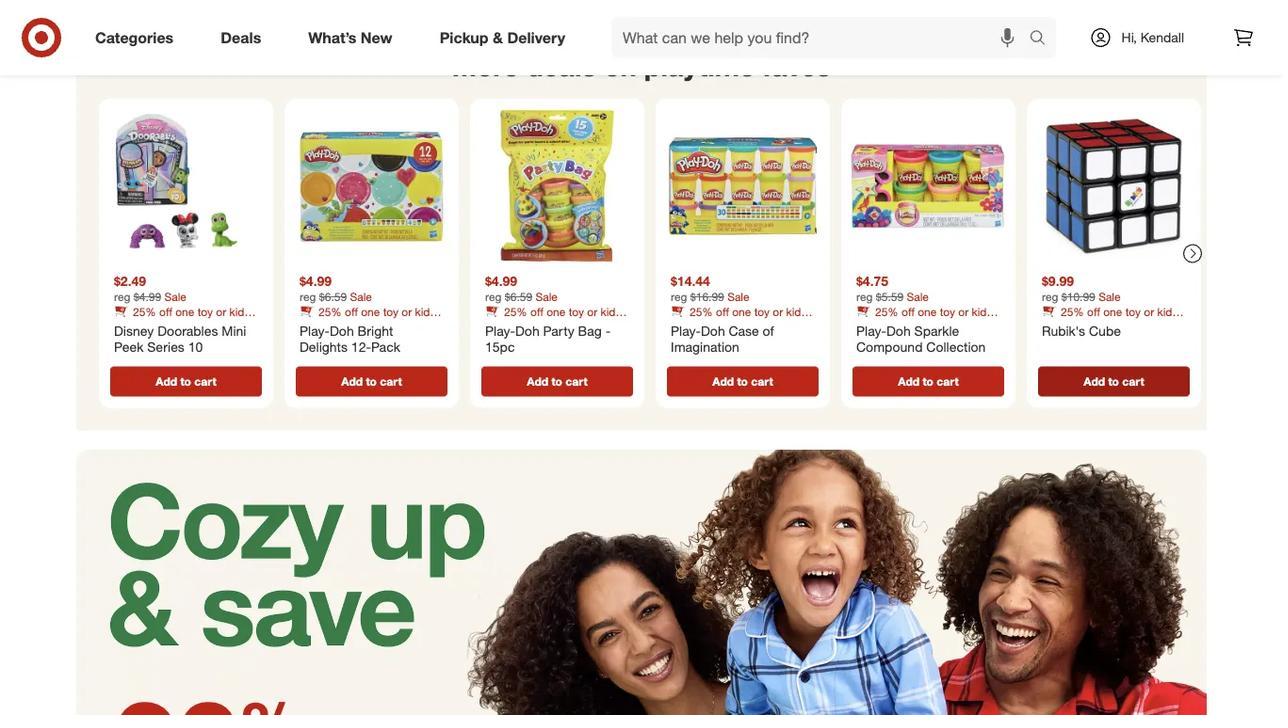 Task type: locate. For each thing, give the bounding box(es) containing it.
6 reg from the left
[[1042, 290, 1058, 304]]

doh left case
[[701, 323, 725, 339]]

add to cart button
[[110, 367, 262, 397], [296, 367, 447, 397], [481, 367, 633, 397], [667, 367, 819, 397], [853, 367, 1004, 397], [1038, 367, 1190, 397]]

4 cart from the left
[[751, 375, 773, 389]]

$4.99 up disney
[[134, 290, 161, 304]]

add to cart for 12-
[[341, 375, 402, 389]]

2 horizontal spatial $4.99
[[485, 273, 517, 290]]

book up imagination
[[671, 319, 696, 333]]

$4.99 up 15pc
[[485, 273, 517, 290]]

book down $10.99
[[1042, 319, 1068, 333]]

off for case
[[716, 305, 729, 319]]

1 reg from the left
[[114, 290, 130, 304]]

add down imagination
[[713, 375, 734, 389]]

reg for play-doh case of imagination
[[671, 290, 687, 304]]

cube
[[1089, 323, 1121, 339]]

25%
[[133, 305, 156, 319], [318, 305, 342, 319], [504, 305, 527, 319], [690, 305, 713, 319], [875, 305, 899, 319], [1061, 305, 1084, 319]]

25% off one toy or kids' book up 12-
[[300, 305, 438, 333]]

reg inside $14.44 reg $16.99 sale
[[671, 290, 687, 304]]

sale up bright
[[350, 290, 372, 304]]

add to cart down play-doh sparkle compound collection
[[898, 375, 959, 389]]

6 add from the left
[[1084, 375, 1105, 389]]

play- left 12-
[[300, 323, 330, 339]]

add to cart down play-doh case of imagination
[[713, 375, 773, 389]]

doh for case
[[701, 323, 725, 339]]

reg
[[114, 290, 130, 304], [300, 290, 316, 304], [485, 290, 502, 304], [671, 290, 687, 304], [856, 290, 873, 304], [1042, 290, 1058, 304]]

reg left $16.99
[[671, 290, 687, 304]]

add down "play-doh party bag - 15pc"
[[527, 375, 548, 389]]

5 toy from the left
[[940, 305, 955, 319]]

kids'
[[229, 305, 253, 319], [415, 305, 438, 319], [601, 305, 624, 319], [786, 305, 810, 319], [972, 305, 995, 319], [1157, 305, 1181, 319]]

to down 12-
[[366, 375, 377, 389]]

one for bright
[[361, 305, 380, 319]]

$6.59 up play-doh bright delights 12-pack
[[319, 290, 347, 304]]

2 add to cart button from the left
[[296, 367, 447, 397]]

to down play-doh case of imagination
[[737, 375, 748, 389]]

one
[[175, 305, 194, 319], [361, 305, 380, 319], [547, 305, 566, 319], [732, 305, 751, 319], [918, 305, 937, 319], [1103, 305, 1122, 319]]

to down cube
[[1108, 375, 1119, 389]]

4 add to cart from the left
[[713, 375, 773, 389]]

3 or from the left
[[587, 305, 597, 319]]

categories link
[[79, 17, 197, 58]]

$5.59
[[876, 290, 904, 304]]

collection
[[926, 339, 986, 356]]

add to cart down 12-
[[341, 375, 402, 389]]

toy for party
[[569, 305, 584, 319]]

$4.99 reg $6.59 sale
[[300, 273, 372, 304], [485, 273, 558, 304]]

6 25% from the left
[[1061, 305, 1084, 319]]

25% off one toy or kids' book up collection
[[856, 305, 995, 333]]

4 25% from the left
[[690, 305, 713, 319]]

doh inside "play-doh party bag - 15pc"
[[515, 323, 540, 339]]

one up bright
[[361, 305, 380, 319]]

doorables
[[158, 323, 218, 339]]

cart for 12-
[[380, 375, 402, 389]]

one for sparkle
[[918, 305, 937, 319]]

$9.99 reg $10.99 sale
[[1042, 273, 1121, 304]]

25% for play-doh bright delights 12-pack
[[318, 305, 342, 319]]

1 $4.99 reg $6.59 sale from the left
[[300, 273, 372, 304]]

6 toy from the left
[[1125, 305, 1141, 319]]

add
[[156, 375, 177, 389], [341, 375, 363, 389], [527, 375, 548, 389], [713, 375, 734, 389], [898, 375, 920, 389], [1084, 375, 1105, 389]]

to down play-doh sparkle compound collection
[[923, 375, 934, 389]]

toy
[[197, 305, 213, 319], [383, 305, 399, 319], [569, 305, 584, 319], [754, 305, 770, 319], [940, 305, 955, 319], [1125, 305, 1141, 319]]

more
[[452, 50, 519, 83]]

to down "play-doh party bag - 15pc"
[[552, 375, 562, 389]]

reg up delights
[[300, 290, 316, 304]]

play-
[[300, 323, 330, 339], [485, 323, 515, 339], [671, 323, 701, 339], [856, 323, 887, 339]]

doh down $5.59
[[887, 323, 911, 339]]

or
[[216, 305, 226, 319], [402, 305, 412, 319], [587, 305, 597, 319], [773, 305, 783, 319], [958, 305, 969, 319], [1144, 305, 1154, 319]]

3 one from the left
[[547, 305, 566, 319]]

6 book from the left
[[1042, 319, 1068, 333]]

4 reg from the left
[[671, 290, 687, 304]]

book up peek at the left top of the page
[[114, 319, 140, 333]]

2 reg from the left
[[300, 290, 316, 304]]

imagination
[[671, 339, 739, 356]]

3 off from the left
[[530, 305, 543, 319]]

one up cube
[[1103, 305, 1122, 319]]

2 to from the left
[[366, 375, 377, 389]]

sale inside $2.49 reg $4.99 sale
[[164, 290, 186, 304]]

$6.59
[[319, 290, 347, 304], [505, 290, 532, 304]]

add to cart button for -
[[481, 367, 633, 397]]

5 add from the left
[[898, 375, 920, 389]]

2 toy from the left
[[383, 305, 399, 319]]

2 book from the left
[[300, 319, 325, 333]]

on
[[604, 50, 637, 83]]

add down cube
[[1084, 375, 1105, 389]]

6 one from the left
[[1103, 305, 1122, 319]]

1 or from the left
[[216, 305, 226, 319]]

or for bright
[[402, 305, 412, 319]]

kids' for play-doh case of imagination
[[786, 305, 810, 319]]

25% for rubik's cube
[[1061, 305, 1084, 319]]

play- for play-doh party bag - 15pc
[[485, 323, 515, 339]]

more deals on playtime faves
[[452, 50, 831, 83]]

4 doh from the left
[[887, 323, 911, 339]]

4 one from the left
[[732, 305, 751, 319]]

$10.99
[[1062, 290, 1095, 304]]

sale up 'party'
[[536, 290, 558, 304]]

mini
[[222, 323, 246, 339]]

5 add to cart button from the left
[[853, 367, 1004, 397]]

doh for sparkle
[[887, 323, 911, 339]]

sale up doorables
[[164, 290, 186, 304]]

1 horizontal spatial $6.59
[[505, 290, 532, 304]]

2 $6.59 from the left
[[505, 290, 532, 304]]

sale inside $9.99 reg $10.99 sale
[[1099, 290, 1121, 304]]

doh inside play-doh bright delights 12-pack
[[330, 323, 354, 339]]

add down 12-
[[341, 375, 363, 389]]

play-doh sparkle compound collection image
[[849, 106, 1008, 266]]

3 sale from the left
[[536, 290, 558, 304]]

reg up disney
[[114, 290, 130, 304]]

&
[[493, 28, 503, 47]]

reg inside the $4.75 reg $5.59 sale
[[856, 290, 873, 304]]

add to cart button down cube
[[1038, 367, 1190, 397]]

pickup & delivery
[[440, 28, 565, 47]]

sale for party
[[536, 290, 558, 304]]

cart for imagination
[[751, 375, 773, 389]]

off up play-doh bright delights 12-pack
[[345, 305, 358, 319]]

one up case
[[732, 305, 751, 319]]

to for 12-
[[366, 375, 377, 389]]

$4.99 inside $2.49 reg $4.99 sale
[[134, 290, 161, 304]]

pickup & delivery link
[[424, 17, 589, 58]]

book up delights
[[300, 319, 325, 333]]

4 sale from the left
[[727, 290, 750, 304]]

$4.99 for play-doh bright delights 12-pack
[[300, 273, 332, 290]]

new
[[361, 28, 393, 47]]

25% off one toy or kids' book for party
[[485, 305, 624, 333]]

1 25% off one toy or kids' book from the left
[[114, 305, 253, 333]]

25% off one toy or kids' book down $10.99
[[1042, 305, 1181, 333]]

3 add to cart from the left
[[527, 375, 588, 389]]

2 25% from the left
[[318, 305, 342, 319]]

3 25% off one toy or kids' book from the left
[[485, 305, 624, 333]]

0 horizontal spatial $4.99
[[134, 290, 161, 304]]

deals link
[[205, 17, 285, 58]]

1 sale from the left
[[164, 290, 186, 304]]

disney doorables mini peek series 10 image
[[106, 106, 266, 266]]

6 to from the left
[[1108, 375, 1119, 389]]

25% off one toy or kids' book up 15pc
[[485, 305, 624, 333]]

4 toy from the left
[[754, 305, 770, 319]]

25% off one toy or kids' book for sparkle
[[856, 305, 995, 333]]

book up compound
[[856, 319, 882, 333]]

book up 15pc
[[485, 319, 511, 333]]

add to cart down "play-doh party bag - 15pc"
[[527, 375, 588, 389]]

1 kids' from the left
[[229, 305, 253, 319]]

2 sale from the left
[[350, 290, 372, 304]]

25% down $16.99
[[690, 305, 713, 319]]

1 25% from the left
[[133, 305, 156, 319]]

off down $2.49 reg $4.99 sale
[[159, 305, 172, 319]]

cart
[[194, 375, 216, 389], [380, 375, 402, 389], [566, 375, 588, 389], [751, 375, 773, 389], [937, 375, 959, 389], [1122, 375, 1144, 389]]

1 book from the left
[[114, 319, 140, 333]]

add for peek
[[156, 375, 177, 389]]

pickup
[[440, 28, 489, 47]]

add to cart button down play-doh sparkle compound collection
[[853, 367, 1004, 397]]

$4.99 reg $6.59 sale up 'party'
[[485, 273, 558, 304]]

delights
[[300, 339, 348, 356]]

sale for mini
[[164, 290, 186, 304]]

5 add to cart from the left
[[898, 375, 959, 389]]

sale right $5.59
[[907, 290, 929, 304]]

4 or from the left
[[773, 305, 783, 319]]

play-doh case of imagination image
[[663, 106, 822, 266]]

5 or from the left
[[958, 305, 969, 319]]

what's
[[308, 28, 357, 47]]

5 off from the left
[[902, 305, 915, 319]]

4 play- from the left
[[856, 323, 887, 339]]

add to cart button down 10
[[110, 367, 262, 397]]

5 25% off one toy or kids' book from the left
[[856, 305, 995, 333]]

to for imagination
[[737, 375, 748, 389]]

off down $16.99
[[716, 305, 729, 319]]

add to cart down 10
[[156, 375, 216, 389]]

play-doh party bag - 15pc
[[485, 323, 611, 356]]

0 horizontal spatial $4.99 reg $6.59 sale
[[300, 273, 372, 304]]

2 add from the left
[[341, 375, 363, 389]]

1 horizontal spatial $4.99 reg $6.59 sale
[[485, 273, 558, 304]]

play- inside play-doh bright delights 12-pack
[[300, 323, 330, 339]]

1 add to cart from the left
[[156, 375, 216, 389]]

1 off from the left
[[159, 305, 172, 319]]

play-doh sparkle compound collection
[[856, 323, 986, 356]]

4 add to cart button from the left
[[667, 367, 819, 397]]

3 book from the left
[[485, 319, 511, 333]]

add for compound
[[898, 375, 920, 389]]

$4.99 up delights
[[300, 273, 332, 290]]

1 cart from the left
[[194, 375, 216, 389]]

2 25% off one toy or kids' book from the left
[[300, 305, 438, 333]]

25% up disney
[[133, 305, 156, 319]]

kids' for play-doh party bag - 15pc
[[601, 305, 624, 319]]

4 add from the left
[[713, 375, 734, 389]]

sale right $10.99
[[1099, 290, 1121, 304]]

reg for disney doorables mini peek series 10
[[114, 290, 130, 304]]

play-doh bright delights 12-pack
[[300, 323, 400, 356]]

2 $4.99 reg $6.59 sale from the left
[[485, 273, 558, 304]]

3 play- from the left
[[671, 323, 701, 339]]

off down $5.59
[[902, 305, 915, 319]]

to
[[180, 375, 191, 389], [366, 375, 377, 389], [552, 375, 562, 389], [737, 375, 748, 389], [923, 375, 934, 389], [1108, 375, 1119, 389]]

doh left 'party'
[[515, 323, 540, 339]]

sale right $16.99
[[727, 290, 750, 304]]

5 one from the left
[[918, 305, 937, 319]]

or for party
[[587, 305, 597, 319]]

off up 'party'
[[530, 305, 543, 319]]

3 add from the left
[[527, 375, 548, 389]]

1 to from the left
[[180, 375, 191, 389]]

delivery
[[507, 28, 565, 47]]

1 toy from the left
[[197, 305, 213, 319]]

play- inside "play-doh party bag - 15pc"
[[485, 323, 515, 339]]

doh for party
[[515, 323, 540, 339]]

3 reg from the left
[[485, 290, 502, 304]]

1 one from the left
[[175, 305, 194, 319]]

25% off one toy or kids' book up 10
[[114, 305, 253, 333]]

carousel region
[[76, 35, 1207, 450]]

disney
[[114, 323, 154, 339]]

2 add to cart from the left
[[341, 375, 402, 389]]

add to cart button down play-doh case of imagination
[[667, 367, 819, 397]]

25% off one toy or kids' book down $16.99
[[671, 305, 810, 333]]

$4.99 reg $6.59 sale for bright
[[300, 273, 372, 304]]

play- inside play-doh sparkle compound collection
[[856, 323, 887, 339]]

add to cart button down "play-doh party bag - 15pc"
[[481, 367, 633, 397]]

4 book from the left
[[671, 319, 696, 333]]

sale inside the $4.75 reg $5.59 sale
[[907, 290, 929, 304]]

10
[[188, 339, 203, 356]]

off for bright
[[345, 305, 358, 319]]

$16.99
[[690, 290, 724, 304]]

bright
[[358, 323, 393, 339]]

to down 10
[[180, 375, 191, 389]]

6 kids' from the left
[[1157, 305, 1181, 319]]

doh
[[330, 323, 354, 339], [515, 323, 540, 339], [701, 323, 725, 339], [887, 323, 911, 339]]

25% for play-doh sparkle compound collection
[[875, 305, 899, 319]]

reg left $10.99
[[1042, 290, 1058, 304]]

6 sale from the left
[[1099, 290, 1121, 304]]

add to cart down cube
[[1084, 375, 1144, 389]]

to for series
[[180, 375, 191, 389]]

reg up 15pc
[[485, 290, 502, 304]]

add to cart for collection
[[898, 375, 959, 389]]

25% for disney doorables mini peek series 10
[[133, 305, 156, 319]]

add down compound
[[898, 375, 920, 389]]

25% up play-doh bright delights 12-pack
[[318, 305, 342, 319]]

1 add to cart button from the left
[[110, 367, 262, 397]]

off down $10.99
[[1087, 305, 1100, 319]]

add down series
[[156, 375, 177, 389]]

book
[[114, 319, 140, 333], [300, 319, 325, 333], [485, 319, 511, 333], [671, 319, 696, 333], [856, 319, 882, 333], [1042, 319, 1068, 333]]

1 $6.59 from the left
[[319, 290, 347, 304]]

0 horizontal spatial $6.59
[[319, 290, 347, 304]]

doh left bright
[[330, 323, 354, 339]]

search
[[1021, 30, 1066, 49]]

$4.75 reg $5.59 sale
[[856, 273, 929, 304]]

1 play- from the left
[[300, 323, 330, 339]]

4 kids' from the left
[[786, 305, 810, 319]]

play- left 'party'
[[485, 323, 515, 339]]

$4.99
[[300, 273, 332, 290], [485, 273, 517, 290], [134, 290, 161, 304]]

add to cart button for imagination
[[667, 367, 819, 397]]

reg left $5.59
[[856, 290, 873, 304]]

off
[[159, 305, 172, 319], [345, 305, 358, 319], [530, 305, 543, 319], [716, 305, 729, 319], [902, 305, 915, 319], [1087, 305, 1100, 319]]

or for mini
[[216, 305, 226, 319]]

one for mini
[[175, 305, 194, 319]]

play- inside play-doh case of imagination
[[671, 323, 701, 339]]

3 cart from the left
[[566, 375, 588, 389]]

or for sparkle
[[958, 305, 969, 319]]

2 one from the left
[[361, 305, 380, 319]]

add to cart for imagination
[[713, 375, 773, 389]]

pack
[[371, 339, 400, 356]]

$6.59 up "play-doh party bag - 15pc"
[[505, 290, 532, 304]]

play- down $5.59
[[856, 323, 887, 339]]

add to cart for series
[[156, 375, 216, 389]]

what's new
[[308, 28, 393, 47]]

doh inside play-doh case of imagination
[[701, 323, 725, 339]]

book for disney doorables mini peek series 10
[[114, 319, 140, 333]]

reg for play-doh bright delights 12-pack
[[300, 290, 316, 304]]

sale inside $14.44 reg $16.99 sale
[[727, 290, 750, 304]]

toy for case
[[754, 305, 770, 319]]

peek
[[114, 339, 144, 356]]

5 kids' from the left
[[972, 305, 995, 319]]

1 horizontal spatial $4.99
[[300, 273, 332, 290]]

1 doh from the left
[[330, 323, 354, 339]]

25% down $10.99
[[1061, 305, 1084, 319]]

3 toy from the left
[[569, 305, 584, 319]]

2 off from the left
[[345, 305, 358, 319]]

3 doh from the left
[[701, 323, 725, 339]]

to for collection
[[923, 375, 934, 389]]

play- down $16.99
[[671, 323, 701, 339]]

5 sale from the left
[[907, 290, 929, 304]]

5 cart from the left
[[937, 375, 959, 389]]

toy for bright
[[383, 305, 399, 319]]

5 25% from the left
[[875, 305, 899, 319]]

$4.99 reg $6.59 sale for party
[[485, 273, 558, 304]]

cart for -
[[566, 375, 588, 389]]

sale
[[164, 290, 186, 304], [350, 290, 372, 304], [536, 290, 558, 304], [727, 290, 750, 304], [907, 290, 929, 304], [1099, 290, 1121, 304]]

$2.49 reg $4.99 sale
[[114, 273, 186, 304]]

rubik's
[[1042, 323, 1085, 339]]

4 to from the left
[[737, 375, 748, 389]]

kendall
[[1141, 29, 1184, 46]]

2 kids' from the left
[[415, 305, 438, 319]]

2 or from the left
[[402, 305, 412, 319]]

2 cart from the left
[[380, 375, 402, 389]]

reg inside $9.99 reg $10.99 sale
[[1042, 290, 1058, 304]]

book for rubik's cube
[[1042, 319, 1068, 333]]

25% up 15pc
[[504, 305, 527, 319]]

play- for play-doh bright delights 12-pack
[[300, 323, 330, 339]]

deals
[[527, 50, 596, 83]]

3 kids' from the left
[[601, 305, 624, 319]]

25% down $5.59
[[875, 305, 899, 319]]

2 doh from the left
[[515, 323, 540, 339]]

25% off one toy or kids' book
[[114, 305, 253, 333], [300, 305, 438, 333], [485, 305, 624, 333], [671, 305, 810, 333], [856, 305, 995, 333], [1042, 305, 1181, 333]]

5 to from the left
[[923, 375, 934, 389]]

1 add from the left
[[156, 375, 177, 389]]

reg inside $2.49 reg $4.99 sale
[[114, 290, 130, 304]]

4 25% off one toy or kids' book from the left
[[671, 305, 810, 333]]

add to cart button down 12-
[[296, 367, 447, 397]]

$4.99 reg $6.59 sale up play-doh bright delights 12-pack
[[300, 273, 372, 304]]

$14.44 reg $16.99 sale
[[671, 273, 750, 304]]

3 25% from the left
[[504, 305, 527, 319]]

one for case
[[732, 305, 751, 319]]

one up doorables
[[175, 305, 194, 319]]

add to cart
[[156, 375, 216, 389], [341, 375, 402, 389], [527, 375, 588, 389], [713, 375, 773, 389], [898, 375, 959, 389], [1084, 375, 1144, 389]]

doh inside play-doh sparkle compound collection
[[887, 323, 911, 339]]

one up 'party'
[[547, 305, 566, 319]]

2 play- from the left
[[485, 323, 515, 339]]

$6.59 for bright
[[319, 290, 347, 304]]

one up sparkle
[[918, 305, 937, 319]]

3 to from the left
[[552, 375, 562, 389]]

4 off from the left
[[716, 305, 729, 319]]

sparkle
[[914, 323, 959, 339]]

5 book from the left
[[856, 319, 882, 333]]



Task type: describe. For each thing, give the bounding box(es) containing it.
kids' for disney doorables mini peek series 10
[[229, 305, 253, 319]]

book for play-doh bright delights 12-pack
[[300, 319, 325, 333]]

sale for sparkle
[[907, 290, 929, 304]]

play- for play-doh case of imagination
[[671, 323, 701, 339]]

6 off from the left
[[1087, 305, 1100, 319]]

to for -
[[552, 375, 562, 389]]

faves
[[763, 50, 831, 83]]

series
[[147, 339, 184, 356]]

search button
[[1021, 17, 1066, 62]]

6 25% off one toy or kids' book from the left
[[1042, 305, 1181, 333]]

disney doorables mini peek series 10
[[114, 323, 246, 356]]

toy for mini
[[197, 305, 213, 319]]

deals
[[221, 28, 261, 47]]

6 or from the left
[[1144, 305, 1154, 319]]

play-doh case of imagination
[[671, 323, 774, 356]]

bag
[[578, 323, 602, 339]]

party
[[543, 323, 574, 339]]

6 add to cart button from the left
[[1038, 367, 1190, 397]]

playtime
[[644, 50, 755, 83]]

6 cart from the left
[[1122, 375, 1144, 389]]

cart for collection
[[937, 375, 959, 389]]

hi, kendall
[[1122, 29, 1184, 46]]

$2.49
[[114, 273, 146, 290]]

add for of
[[713, 375, 734, 389]]

categories
[[95, 28, 174, 47]]

reg for play-doh sparkle compound collection
[[856, 290, 873, 304]]

$4.75
[[856, 273, 888, 290]]

add to cart button for collection
[[853, 367, 1004, 397]]

15pc
[[485, 339, 515, 356]]

off for mini
[[159, 305, 172, 319]]

doh for bright
[[330, 323, 354, 339]]

add for bag
[[527, 375, 548, 389]]

25% off one toy or kids' book for mini
[[114, 305, 253, 333]]

$14.44
[[671, 273, 710, 290]]

sale for case
[[727, 290, 750, 304]]

hi,
[[1122, 29, 1137, 46]]

25% off one toy or kids' book for case
[[671, 305, 810, 333]]

play-doh party bag - 15pc image
[[478, 106, 637, 266]]

$6.59 for party
[[505, 290, 532, 304]]

kids' for play-doh bright delights 12-pack
[[415, 305, 438, 319]]

6 add to cart from the left
[[1084, 375, 1144, 389]]

book for play-doh case of imagination
[[671, 319, 696, 333]]

toy for sparkle
[[940, 305, 955, 319]]

rubik's cube image
[[1034, 106, 1194, 266]]

What can we help you find? suggestions appear below search field
[[611, 17, 1034, 58]]

play-doh bright delights 12-pack image
[[292, 106, 451, 266]]

kids' for rubik's cube
[[1157, 305, 1181, 319]]

of
[[763, 323, 774, 339]]

25% for play-doh party bag - 15pc
[[504, 305, 527, 319]]

off for party
[[530, 305, 543, 319]]

add to cart button for series
[[110, 367, 262, 397]]

case
[[729, 323, 759, 339]]

cart for series
[[194, 375, 216, 389]]

$4.99 for play-doh party bag - 15pc
[[485, 273, 517, 290]]

add for delights
[[341, 375, 363, 389]]

off for sparkle
[[902, 305, 915, 319]]

-
[[605, 323, 611, 339]]

add to cart button for 12-
[[296, 367, 447, 397]]

compound
[[856, 339, 923, 356]]

book for play-doh sparkle compound collection
[[856, 319, 882, 333]]

25% off one toy or kids' book for bright
[[300, 305, 438, 333]]

or for case
[[773, 305, 783, 319]]

book for play-doh party bag - 15pc
[[485, 319, 511, 333]]

one for party
[[547, 305, 566, 319]]

sale for bright
[[350, 290, 372, 304]]

12-
[[351, 339, 371, 356]]

add to cart for -
[[527, 375, 588, 389]]

cozy up & save image
[[76, 450, 1207, 716]]

what's new link
[[292, 17, 416, 58]]

reg for rubik's cube
[[1042, 290, 1058, 304]]

$9.99
[[1042, 273, 1074, 290]]

play- for play-doh sparkle compound collection
[[856, 323, 887, 339]]

kids' for play-doh sparkle compound collection
[[972, 305, 995, 319]]

reg for play-doh party bag - 15pc
[[485, 290, 502, 304]]

25% for play-doh case of imagination
[[690, 305, 713, 319]]

rubik's cube
[[1042, 323, 1121, 339]]



Task type: vqa. For each thing, say whether or not it's contained in the screenshot.
third one from right
yes



